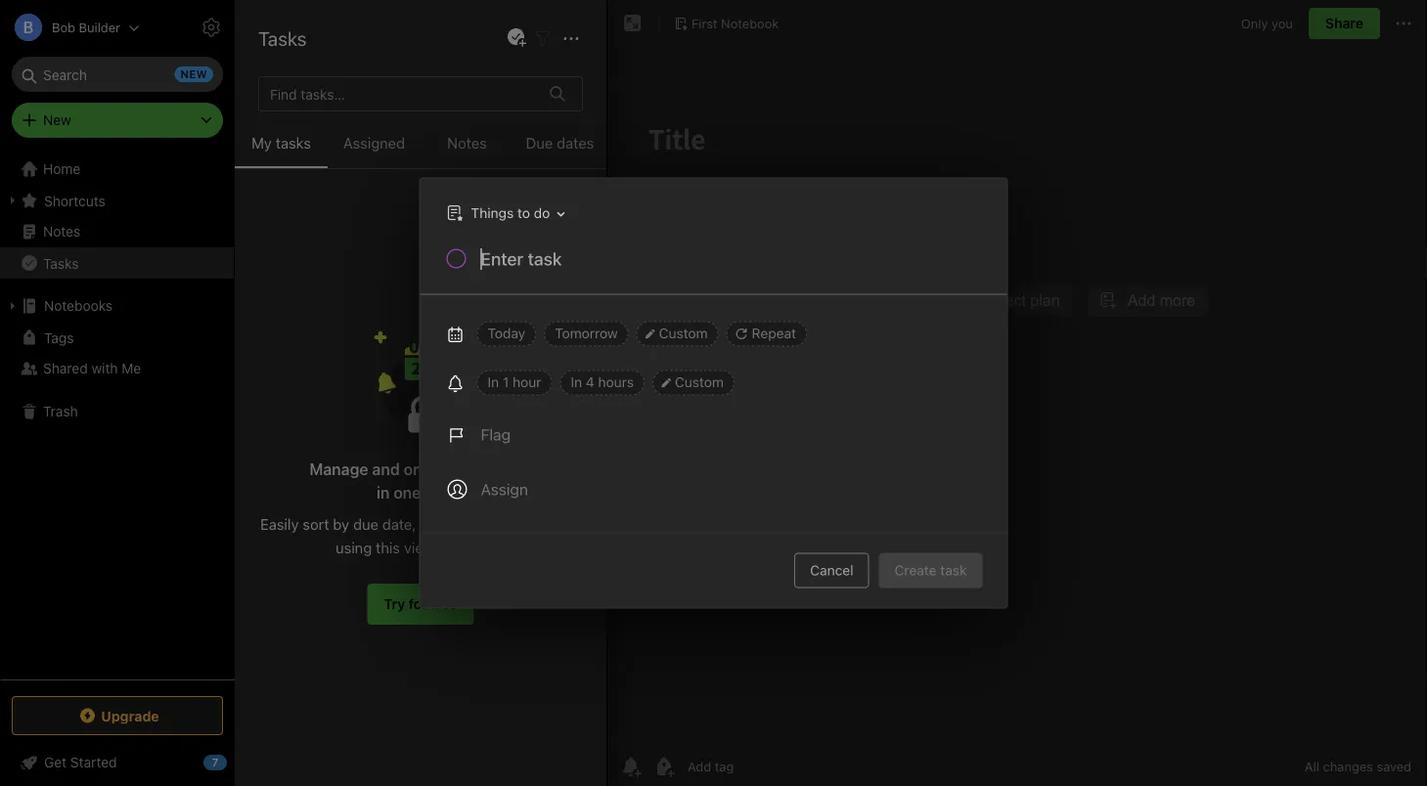 Task type: vqa. For each thing, say whether or not it's contained in the screenshot.
left Upgrade popup button
no



Task type: locate. For each thing, give the bounding box(es) containing it.
1 vertical spatial tasks
[[471, 460, 511, 479]]

notes
[[277, 20, 331, 43], [447, 135, 487, 152], [43, 224, 80, 240], [385, 270, 422, 287]]

notes up 2 notes
[[277, 20, 331, 43]]

0 horizontal spatial tasks
[[276, 135, 311, 152]]

None search field
[[25, 57, 209, 92]]

in inside button
[[488, 374, 499, 390]]

and
[[354, 312, 378, 328], [372, 460, 400, 479], [438, 539, 463, 556]]

and up in
[[372, 460, 400, 479]]

2 vertical spatial notes
[[315, 312, 350, 328]]

1 vertical spatial notes
[[480, 291, 515, 307]]

note window element
[[607, 0, 1427, 787]]

free
[[431, 596, 457, 612]]

custom button right hours at the top
[[652, 370, 735, 396]]

notes down status at the top left
[[315, 312, 350, 328]]

1 horizontal spatial in
[[571, 374, 582, 390]]

1 vertical spatial me
[[122, 360, 141, 377]]

meeting
[[425, 291, 476, 307], [260, 312, 311, 328]]

my tasks button
[[235, 131, 328, 168]]

tomorrow button
[[544, 321, 629, 347]]

custom for tomorrow
[[659, 325, 708, 341]]

this
[[376, 539, 400, 556]]

notebooks
[[44, 298, 113, 314]]

me inside "date & time 09/09/2099 goal testing attendees me agenda testing notes great action items assignee status clean up meeting notes send out meeting notes and actio..."
[[260, 270, 280, 287]]

1 horizontal spatial me
[[260, 270, 280, 287]]

2 notes
[[258, 61, 305, 77]]

1 in from the left
[[488, 374, 499, 390]]

date & time 09/09/2099 goal testing attendees me agenda testing notes great action items assignee status clean up meeting notes send out meeting notes and actio... button
[[235, 211, 607, 329]]

dates
[[557, 135, 594, 152]]

in
[[488, 374, 499, 390], [571, 374, 582, 390]]

assignee
[[260, 291, 318, 307]]

0 horizontal spatial testing
[[335, 270, 381, 287]]

today
[[488, 325, 525, 341]]

custom button
[[636, 321, 719, 347], [652, 370, 735, 396]]

time
[[307, 250, 338, 266]]

custom for in 4 hours
[[675, 374, 724, 390]]

and inside manage and organize tasks all in one place
[[372, 460, 400, 479]]

0 vertical spatial custom button
[[636, 321, 719, 347]]

meeting down great
[[425, 291, 476, 307]]

date,
[[382, 516, 416, 533]]

organize
[[404, 460, 468, 479]]

note,
[[420, 516, 454, 533]]

task
[[940, 562, 967, 579]]

1 vertical spatial custom button
[[652, 370, 735, 396]]

cancel
[[810, 562, 854, 579]]

4
[[586, 374, 594, 390]]

by
[[333, 516, 349, 533]]

due
[[353, 516, 378, 533]]

in inside 'button'
[[571, 374, 582, 390]]

items
[[508, 270, 543, 287]]

custom button for tomorrow
[[636, 321, 719, 347]]

tags button
[[0, 322, 234, 353]]

1 horizontal spatial tasks
[[471, 460, 511, 479]]

custom button for in 4 hours
[[652, 370, 735, 396]]

due dates button
[[514, 131, 607, 168]]

create
[[895, 562, 937, 579]]

great
[[426, 270, 461, 287]]

custom right hours at the top
[[675, 374, 724, 390]]

testing up action
[[454, 250, 500, 266]]

shortcuts
[[44, 192, 105, 209]]

0 horizontal spatial me
[[122, 360, 141, 377]]

custom
[[659, 325, 708, 341], [675, 374, 724, 390]]

tasks inside manage and organize tasks all in one place
[[471, 460, 511, 479]]

one
[[394, 484, 421, 502]]

0 vertical spatial me
[[260, 270, 280, 287]]

try for free
[[384, 596, 457, 612]]

2 in from the left
[[571, 374, 582, 390]]

status
[[321, 291, 362, 307]]

Find tasks… text field
[[262, 78, 538, 110]]

0 vertical spatial tasks
[[276, 135, 311, 152]]

send
[[519, 291, 551, 307]]

in left 4 at the left of page
[[571, 374, 582, 390]]

in 1 hour button
[[477, 370, 552, 396]]

notes down shortcuts
[[43, 224, 80, 240]]

due
[[526, 135, 553, 152]]

Go to note or move task field
[[437, 199, 572, 227]]

tasks
[[258, 26, 307, 49], [43, 255, 79, 271]]

tasks inside "button"
[[276, 135, 311, 152]]

tasks up assign
[[471, 460, 511, 479]]

only
[[1241, 16, 1268, 31]]

tasks up notebooks
[[43, 255, 79, 271]]

in left "1"
[[488, 374, 499, 390]]

1 vertical spatial custom
[[675, 374, 724, 390]]

create task
[[895, 562, 967, 579]]

me right the with
[[122, 360, 141, 377]]

custom left repeat button on the top of the page
[[659, 325, 708, 341]]

0 vertical spatial notes
[[270, 61, 305, 77]]

1 vertical spatial and
[[372, 460, 400, 479]]

me down date
[[260, 270, 280, 287]]

and down clean
[[354, 312, 378, 328]]

in for in 1 hour
[[488, 374, 499, 390]]

saved
[[1377, 760, 1412, 774]]

expand note image
[[621, 12, 645, 35]]

in 4 hours button
[[560, 370, 645, 396]]

new
[[43, 112, 71, 128]]

0 vertical spatial meeting
[[425, 291, 476, 307]]

share
[[1325, 15, 1364, 31]]

0 horizontal spatial tasks
[[43, 255, 79, 271]]

Search text field
[[25, 57, 209, 92]]

tasks down untitled
[[276, 135, 311, 152]]

0 vertical spatial and
[[354, 312, 378, 328]]

create task button
[[879, 553, 983, 588]]

home link
[[0, 154, 235, 185]]

action
[[464, 270, 505, 287]]

custom button down enter task text field at the top of the page
[[636, 321, 719, 347]]

notes
[[270, 61, 305, 77], [480, 291, 515, 307], [315, 312, 350, 328]]

0 vertical spatial custom
[[659, 325, 708, 341]]

tasks inside button
[[43, 255, 79, 271]]

new task image
[[505, 26, 528, 50]]

me
[[260, 270, 280, 287], [122, 360, 141, 377]]

notes up up in the left of the page
[[385, 270, 422, 287]]

meeting down assignee
[[260, 312, 311, 328]]

0 horizontal spatial in
[[488, 374, 499, 390]]

tree
[[0, 154, 235, 679]]

and down note,
[[438, 539, 463, 556]]

1 horizontal spatial testing
[[454, 250, 500, 266]]

share button
[[1309, 8, 1380, 39]]

things to do button
[[437, 199, 572, 227], [442, 199, 572, 227]]

notes right '2'
[[270, 61, 305, 77]]

notes down action
[[480, 291, 515, 307]]

2
[[258, 61, 266, 77]]

you
[[1272, 16, 1293, 31]]

1 horizontal spatial meeting
[[425, 291, 476, 307]]

tasks up 2 notes
[[258, 26, 307, 49]]

testing up status at the top left
[[335, 270, 381, 287]]

2 vertical spatial and
[[438, 539, 463, 556]]

tags
[[44, 329, 74, 346]]

tasks
[[276, 135, 311, 152], [471, 460, 511, 479]]

assign
[[481, 480, 528, 499]]

1 vertical spatial tasks
[[43, 255, 79, 271]]

0 vertical spatial tasks
[[258, 26, 307, 49]]

0 horizontal spatial notes
[[270, 61, 305, 77]]

shared
[[43, 360, 88, 377]]

0 horizontal spatial meeting
[[260, 312, 311, 328]]

repeat button
[[726, 321, 807, 347]]

flag
[[481, 426, 511, 444]]



Task type: describe. For each thing, give the bounding box(es) containing it.
Note Editor text field
[[607, 94, 1427, 746]]

clean
[[366, 291, 402, 307]]

trash link
[[0, 396, 234, 427]]

2 horizontal spatial notes
[[480, 291, 515, 307]]

tomorrow
[[555, 325, 618, 341]]

assigned
[[476, 516, 536, 533]]

my
[[251, 135, 272, 152]]

assign button
[[436, 466, 540, 513]]

Enter task text field
[[479, 247, 984, 280]]

date & time 09/09/2099 goal testing attendees me agenda testing notes great action items assignee status clean up meeting notes send out meeting notes and actio...
[[260, 250, 576, 328]]

due dates
[[526, 135, 594, 152]]

notes left due
[[447, 135, 487, 152]]

1
[[503, 374, 509, 390]]

hour
[[513, 374, 541, 390]]

first notebook button
[[667, 10, 786, 37]]

sort
[[303, 516, 329, 533]]

only you
[[1241, 16, 1293, 31]]

flag button
[[436, 411, 522, 458]]

home
[[43, 161, 80, 177]]

tree containing home
[[0, 154, 235, 679]]

all
[[515, 460, 532, 479]]

first notebook
[[692, 16, 779, 30]]

out
[[555, 291, 576, 307]]

in 1 hour
[[488, 374, 541, 390]]

settings image
[[200, 16, 223, 39]]

new button
[[12, 103, 223, 138]]

all changes saved
[[1305, 760, 1412, 774]]

1 horizontal spatial notes
[[315, 312, 350, 328]]

assigned button
[[328, 131, 421, 168]]

and inside easily sort by due date, note, or assigned status using this view and more.
[[438, 539, 463, 556]]

view
[[404, 539, 434, 556]]

1 horizontal spatial tasks
[[258, 26, 307, 49]]

notes inside "date & time 09/09/2099 goal testing attendees me agenda testing notes great action items assignee status clean up meeting notes send out meeting notes and actio..."
[[385, 270, 422, 287]]

date
[[260, 250, 290, 266]]

agenda
[[283, 270, 331, 287]]

shared with me
[[43, 360, 141, 377]]

goal
[[421, 250, 450, 266]]

try for free button
[[367, 584, 474, 625]]

today button
[[477, 321, 536, 347]]

or
[[458, 516, 472, 533]]

cancel button
[[795, 553, 869, 588]]

status
[[540, 516, 581, 533]]

more.
[[467, 539, 506, 556]]

shared with me link
[[0, 353, 234, 384]]

assigned
[[343, 135, 405, 152]]

attendees
[[503, 250, 568, 266]]

2 things to do button from the left
[[442, 199, 572, 227]]

for
[[409, 596, 427, 612]]

notes inside tree
[[43, 224, 80, 240]]

in 4 hours
[[571, 374, 634, 390]]

untitled
[[260, 112, 312, 128]]

easily sort by due date, note, or assigned status using this view and more.
[[260, 516, 581, 556]]

hours
[[598, 374, 634, 390]]

with
[[91, 360, 118, 377]]

do
[[534, 205, 550, 221]]

actio...
[[381, 312, 424, 328]]

add tag image
[[652, 755, 676, 779]]

shortcuts button
[[0, 185, 234, 216]]

upgrade button
[[12, 697, 223, 736]]

09/09/2099
[[342, 250, 418, 266]]

place
[[425, 484, 465, 502]]

using
[[336, 539, 372, 556]]

things
[[471, 205, 514, 221]]

and inside "date & time 09/09/2099 goal testing attendees me agenda testing notes great action items assignee status clean up meeting notes send out meeting notes and actio..."
[[354, 312, 378, 328]]

1 things to do button from the left
[[437, 199, 572, 227]]

1 vertical spatial meeting
[[260, 312, 311, 328]]

add a reminder image
[[619, 755, 643, 779]]

notes link
[[0, 216, 234, 247]]

notebook
[[721, 16, 779, 30]]

tasks button
[[0, 247, 234, 279]]

to
[[517, 205, 530, 221]]

manage and organize tasks all in one place
[[309, 460, 532, 502]]

&
[[294, 250, 303, 266]]

try
[[384, 596, 405, 612]]

expand notebooks image
[[5, 298, 21, 314]]

1 vertical spatial testing
[[335, 270, 381, 287]]

easily
[[260, 516, 299, 533]]

in for in 4 hours
[[571, 374, 582, 390]]

in
[[376, 484, 390, 502]]

trash
[[43, 404, 78, 420]]

repeat
[[752, 325, 796, 341]]

0 vertical spatial testing
[[454, 250, 500, 266]]

changes
[[1323, 760, 1373, 774]]

upgrade
[[101, 708, 159, 724]]

notes button
[[421, 131, 514, 168]]



